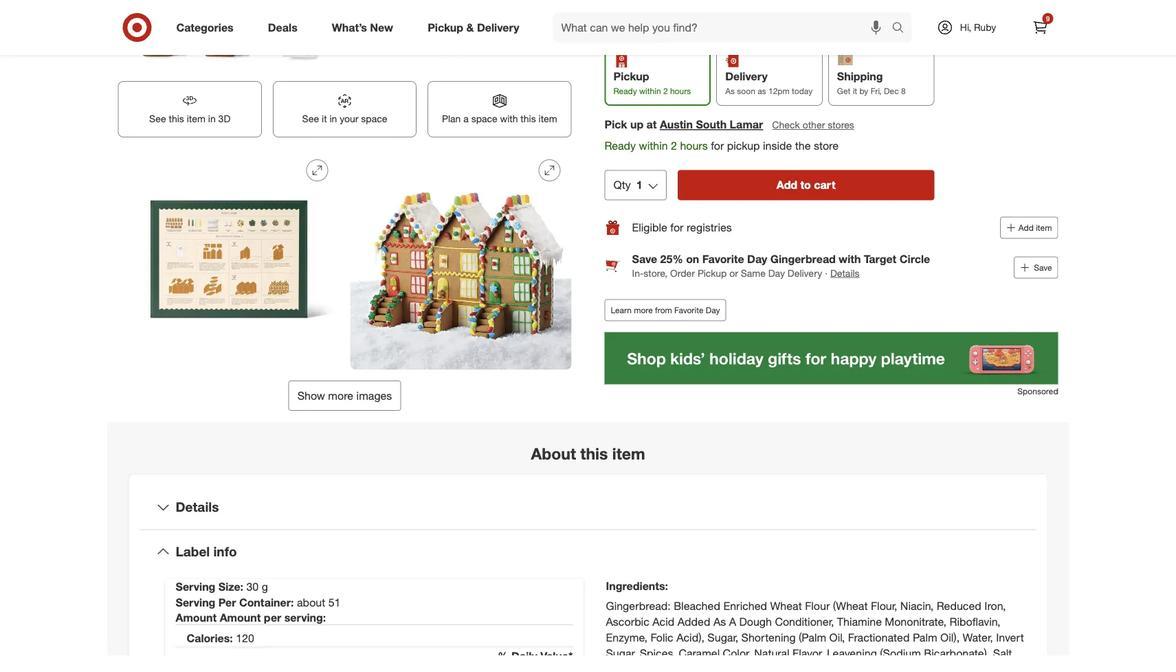 Task type: describe. For each thing, give the bounding box(es) containing it.
pickup ready within 2 hours
[[614, 70, 691, 96]]

flour
[[805, 601, 830, 614]]

1 vertical spatial within
[[639, 140, 668, 153]]

day for on
[[748, 253, 768, 267]]

austin
[[660, 118, 693, 132]]

serving
[[285, 612, 323, 625]]

iron,
[[985, 601, 1006, 614]]

see 1 deal for this item link
[[605, 10, 1059, 30]]

0 vertical spatial for
[[666, 14, 677, 26]]

ingredients: gingerbread: bleached enriched wheat flour (wheat flour, niacin, reduced iron, ascorbic acid added as a dough conditioner, thiamine mononitrate, riboflavin, enzyme, folic acid), sugar, shortening (palm oil, fractionated palm oil), water, invert sugar, spices, caramel color, natural flavor, leavening (sodium bicarbonate), sa
[[606, 580, 1025, 657]]

from
[[656, 306, 672, 316]]

on
[[687, 253, 700, 267]]

check other stores
[[773, 119, 855, 131]]

as
[[726, 86, 735, 96]]

details inside dropdown button
[[176, 500, 219, 516]]

item up details dropdown button
[[613, 445, 646, 464]]

:
[[323, 612, 326, 625]]

this inside button
[[521, 113, 536, 125]]

holiday row house gingerbread house kit - 51.54oz - favorite day&#8482;, 3 of 11 image
[[118, 0, 339, 71]]

enriched
[[724, 601, 768, 614]]

oil),
[[941, 632, 960, 645]]

image gallery element
[[118, 0, 572, 412]]

bleached
[[674, 601, 721, 614]]

size:
[[219, 581, 243, 595]]

learn more from favorite day button
[[605, 300, 727, 322]]

folic
[[651, 632, 674, 645]]

shipping
[[838, 70, 883, 84]]

add for add to cart
[[777, 179, 798, 192]]

riboflavin,
[[950, 616, 1001, 630]]

details inside save 25% on favorite day gingerbread with target circle in-store, order pickup or same day delivery ∙ details
[[831, 268, 860, 280]]

search
[[886, 22, 919, 35]]

0 vertical spatial sugar,
[[708, 632, 739, 645]]

a inside plan a space with this item button
[[464, 113, 469, 125]]

per
[[219, 597, 236, 610]]

info
[[214, 545, 237, 560]]

add item
[[1019, 223, 1053, 234]]

show more images
[[298, 389, 392, 403]]

space inside button
[[361, 113, 387, 125]]

calories:
[[187, 633, 233, 646]]

same
[[741, 268, 766, 280]]

more for from
[[634, 306, 653, 316]]

as inside ingredients: gingerbread: bleached enriched wheat flour (wheat flour, niacin, reduced iron, ascorbic acid added as a dough conditioner, thiamine mononitrate, riboflavin, enzyme, folic acid), sugar, shortening (palm oil, fractionated palm oil), water, invert sugar, spices, caramel color, natural flavor, leavening (sodium bicarbonate), sa
[[714, 616, 726, 630]]

store,
[[644, 268, 668, 280]]

1 serving from the top
[[176, 581, 216, 595]]

12pm
[[769, 86, 790, 96]]

shipping get it by fri, dec 8
[[838, 70, 906, 96]]

favorite for from
[[675, 306, 704, 316]]

1 vertical spatial sugar,
[[606, 648, 637, 657]]

pickup inside save 25% on favorite day gingerbread with target circle in-store, order pickup or same day delivery ∙ details
[[698, 268, 727, 280]]

get
[[838, 86, 851, 96]]

9 link
[[1026, 12, 1056, 43]]

show
[[298, 389, 325, 403]]

oil,
[[830, 632, 845, 645]]

add to cart
[[777, 179, 836, 192]]

save for save
[[1034, 263, 1053, 274]]

day for from
[[706, 306, 720, 316]]

gingerbread:
[[606, 601, 671, 614]]

What can we help you find? suggestions appear below search field
[[553, 12, 896, 43]]

see it in your space button
[[273, 82, 417, 138]]

25%
[[661, 253, 683, 267]]

30
[[247, 581, 259, 595]]

hi,
[[961, 21, 972, 33]]

favorite for on
[[703, 253, 745, 267]]

color,
[[723, 648, 752, 657]]

space inside button
[[472, 113, 498, 125]]

check other stores button
[[772, 118, 855, 133]]

new
[[370, 21, 393, 34]]

up
[[631, 118, 644, 132]]

(sodium
[[880, 648, 922, 657]]

search button
[[886, 12, 919, 45]]

(wheat
[[833, 601, 868, 614]]

this inside button
[[169, 113, 184, 125]]

enzyme,
[[606, 632, 648, 645]]

categories
[[176, 21, 234, 34]]

label info button
[[140, 531, 1037, 575]]

8
[[902, 86, 906, 96]]

flour,
[[871, 601, 898, 614]]

in-
[[632, 268, 644, 280]]

save 25% on favorite day gingerbread with target circle in-store, order pickup or same day delivery ∙ details
[[632, 253, 931, 280]]

advertisement region
[[605, 333, 1059, 385]]

2 vertical spatial for
[[671, 222, 684, 235]]

about this item
[[531, 445, 646, 464]]

&
[[467, 21, 474, 34]]

inside
[[763, 140, 793, 153]]

details button
[[831, 267, 860, 281]]

2 amount from the left
[[220, 612, 261, 625]]

ruby
[[975, 21, 997, 33]]

g
[[262, 581, 268, 595]]

your
[[340, 113, 359, 125]]

acid
[[653, 616, 675, 630]]

other
[[803, 119, 826, 131]]

target
[[864, 253, 897, 267]]

acid),
[[677, 632, 705, 645]]

show more images button
[[289, 381, 401, 412]]

1 vertical spatial for
[[711, 140, 724, 153]]

1 vertical spatial day
[[769, 268, 785, 280]]

pickup
[[727, 140, 760, 153]]

1 vertical spatial ready
[[605, 140, 636, 153]]

what's new link
[[320, 12, 411, 43]]

flavor,
[[793, 648, 824, 657]]

dec
[[884, 86, 899, 96]]

delivery as soon as 12pm today
[[726, 70, 813, 96]]

bicarbonate),
[[925, 648, 991, 657]]

delivery inside save 25% on favorite day gingerbread with target circle in-store, order pickup or same day delivery ∙ details
[[788, 268, 823, 280]]

item right deal
[[698, 14, 717, 26]]

learn more from favorite day
[[611, 306, 720, 316]]



Task type: vqa. For each thing, say whether or not it's contained in the screenshot.
FOLIC in the bottom right of the page
yes



Task type: locate. For each thing, give the bounding box(es) containing it.
eligible
[[632, 222, 668, 235]]

pick
[[605, 118, 628, 132]]

2 space from the left
[[472, 113, 498, 125]]

save for save 25% on favorite day gingerbread with target circle in-store, order pickup or same day delivery ∙ details
[[632, 253, 658, 267]]

1 for qty
[[637, 179, 643, 192]]

dough
[[740, 616, 772, 630]]

serving
[[176, 581, 216, 595], [176, 597, 216, 610]]

0 vertical spatial it
[[853, 86, 858, 96]]

1 vertical spatial 1
[[637, 179, 643, 192]]

details button
[[140, 486, 1037, 530]]

see this item in 3d button
[[118, 82, 262, 138]]

delivery down gingerbread
[[788, 268, 823, 280]]

1 vertical spatial serving
[[176, 597, 216, 610]]

water,
[[963, 632, 994, 645]]

1 amount from the left
[[176, 612, 217, 625]]

see for see 1 deal for this item
[[617, 14, 634, 26]]

as inside delivery as soon as 12pm today
[[758, 86, 767, 96]]

in left your
[[330, 113, 337, 125]]

plan
[[442, 113, 461, 125]]

plan a space with this item button
[[428, 82, 572, 138]]

with inside button
[[500, 113, 518, 125]]

add to cart button
[[678, 171, 935, 201]]

0 vertical spatial a
[[464, 113, 469, 125]]

ready inside the pickup ready within 2 hours
[[614, 86, 637, 96]]

1 horizontal spatial amount
[[220, 612, 261, 625]]

pickup left &
[[428, 21, 464, 34]]

0 horizontal spatial with
[[500, 113, 518, 125]]

it
[[853, 86, 858, 96], [322, 113, 327, 125]]

1 vertical spatial a
[[729, 616, 737, 630]]

pickup up up
[[614, 70, 650, 84]]

hours
[[670, 86, 691, 96], [680, 140, 708, 153]]

0 horizontal spatial delivery
[[477, 21, 520, 34]]

item left pick at the right top of page
[[539, 113, 558, 125]]

with inside save 25% on favorite day gingerbread with target circle in-store, order pickup or same day delivery ∙ details
[[839, 253, 861, 267]]

it inside shipping get it by fri, dec 8
[[853, 86, 858, 96]]

details up label at the left bottom of the page
[[176, 500, 219, 516]]

1 for see
[[637, 14, 642, 26]]

by
[[860, 86, 869, 96]]

2 vertical spatial day
[[706, 306, 720, 316]]

1 vertical spatial favorite
[[675, 306, 704, 316]]

day up same
[[748, 253, 768, 267]]

add for add item
[[1019, 223, 1034, 234]]

caramel
[[679, 648, 720, 657]]

save inside button
[[1034, 263, 1053, 274]]

stores
[[828, 119, 855, 131]]

1 horizontal spatial details
[[831, 268, 860, 280]]

1 vertical spatial more
[[328, 389, 354, 403]]

0 vertical spatial day
[[748, 253, 768, 267]]

for right eligible
[[671, 222, 684, 235]]

add
[[777, 179, 798, 192], [1019, 223, 1034, 234]]

pickup for ready
[[614, 70, 650, 84]]

add up save button at top right
[[1019, 223, 1034, 234]]

reduced
[[937, 601, 982, 614]]

store
[[814, 140, 839, 153]]

0 vertical spatial as
[[758, 86, 767, 96]]

hours inside the pickup ready within 2 hours
[[670, 86, 691, 96]]

as right added
[[714, 616, 726, 630]]

2 vertical spatial pickup
[[698, 268, 727, 280]]

2 1 from the top
[[637, 179, 643, 192]]

1 vertical spatial hours
[[680, 140, 708, 153]]

with up details button
[[839, 253, 861, 267]]

0 vertical spatial pickup
[[428, 21, 464, 34]]

order
[[671, 268, 695, 280]]

1 1 from the top
[[637, 14, 642, 26]]

shortening
[[742, 632, 796, 645]]

space right your
[[361, 113, 387, 125]]

2 serving from the top
[[176, 597, 216, 610]]

delivery right &
[[477, 21, 520, 34]]

a down enriched
[[729, 616, 737, 630]]

1 horizontal spatial 2
[[671, 140, 677, 153]]

see for see this item in 3d
[[149, 113, 166, 125]]

day right 'from'
[[706, 306, 720, 316]]

1 horizontal spatial more
[[634, 306, 653, 316]]

1 space from the left
[[361, 113, 387, 125]]

1 horizontal spatial with
[[839, 253, 861, 267]]

pickup inside the pickup ready within 2 hours
[[614, 70, 650, 84]]

51
[[329, 597, 341, 610]]

delivery inside delivery as soon as 12pm today
[[726, 70, 768, 84]]

0 horizontal spatial amount
[[176, 612, 217, 625]]

1 vertical spatial delivery
[[726, 70, 768, 84]]

1 horizontal spatial in
[[330, 113, 337, 125]]

favorite inside button
[[675, 306, 704, 316]]

it left by
[[853, 86, 858, 96]]

add item button
[[1001, 217, 1059, 239]]

a inside ingredients: gingerbread: bleached enriched wheat flour (wheat flour, niacin, reduced iron, ascorbic acid added as a dough conditioner, thiamine mononitrate, riboflavin, enzyme, folic acid), sugar, shortening (palm oil, fractionated palm oil), water, invert sugar, spices, caramel color, natural flavor, leavening (sodium bicarbonate), sa
[[729, 616, 737, 630]]

natural
[[755, 648, 790, 657]]

qty
[[614, 179, 631, 192]]

save down add item
[[1034, 263, 1053, 274]]

pickup
[[428, 21, 464, 34], [614, 70, 650, 84], [698, 268, 727, 280]]

0 vertical spatial with
[[500, 113, 518, 125]]

amount down per
[[220, 612, 261, 625]]

0 horizontal spatial add
[[777, 179, 798, 192]]

hi, ruby
[[961, 21, 997, 33]]

1 inside see 1 deal for this item link
[[637, 14, 642, 26]]

a right plan
[[464, 113, 469, 125]]

holiday row house gingerbread house kit - 51.54oz - favorite day&#8482;, 4 of 11 image
[[350, 0, 572, 71]]

1 in from the left
[[208, 113, 216, 125]]

item left the 3d
[[187, 113, 206, 125]]

0 vertical spatial 1
[[637, 14, 642, 26]]

1 right qty
[[637, 179, 643, 192]]

see 1 deal for this item
[[617, 14, 717, 26]]

0 vertical spatial delivery
[[477, 21, 520, 34]]

more right show
[[328, 389, 354, 403]]

label info
[[176, 545, 237, 560]]

amount amount per serving :
[[176, 612, 326, 625]]

0 horizontal spatial save
[[632, 253, 658, 267]]

spices,
[[640, 648, 676, 657]]

gingerbread
[[771, 253, 836, 267]]

in left the 3d
[[208, 113, 216, 125]]

hours down pick up at austin south lamar
[[680, 140, 708, 153]]

see left deal
[[617, 14, 634, 26]]

0 vertical spatial details
[[831, 268, 860, 280]]

pickup for &
[[428, 21, 464, 34]]

mononitrate,
[[885, 616, 947, 630]]

in
[[208, 113, 216, 125], [330, 113, 337, 125]]

more left 'from'
[[634, 306, 653, 316]]

item up save button at top right
[[1037, 223, 1053, 234]]

space right plan
[[472, 113, 498, 125]]

the
[[796, 140, 811, 153]]

for
[[666, 14, 677, 26], [711, 140, 724, 153], [671, 222, 684, 235]]

ready within 2 hours for pickup inside the store
[[605, 140, 839, 153]]

(palm
[[799, 632, 827, 645]]

0 horizontal spatial sugar,
[[606, 648, 637, 657]]

see left the 3d
[[149, 113, 166, 125]]

0 horizontal spatial more
[[328, 389, 354, 403]]

within inside the pickup ready within 2 hours
[[640, 86, 661, 96]]

2 in from the left
[[330, 113, 337, 125]]

favorite right 'from'
[[675, 306, 704, 316]]

label
[[176, 545, 210, 560]]

0 horizontal spatial space
[[361, 113, 387, 125]]

1 horizontal spatial as
[[758, 86, 767, 96]]

1 horizontal spatial delivery
[[726, 70, 768, 84]]

0 horizontal spatial in
[[208, 113, 216, 125]]

0 horizontal spatial a
[[464, 113, 469, 125]]

deal
[[645, 14, 663, 26]]

0 horizontal spatial see
[[149, 113, 166, 125]]

within up at
[[640, 86, 661, 96]]

ready down pick at the right top of page
[[605, 140, 636, 153]]

qty 1
[[614, 179, 643, 192]]

favorite inside save 25% on favorite day gingerbread with target circle in-store, order pickup or same day delivery ∙ details
[[703, 253, 745, 267]]

2 up the austin
[[664, 86, 668, 96]]

images
[[357, 389, 392, 403]]

space
[[361, 113, 387, 125], [472, 113, 498, 125]]

2 down the austin
[[671, 140, 677, 153]]

see
[[617, 14, 634, 26], [149, 113, 166, 125], [302, 113, 319, 125]]

save up in-
[[632, 253, 658, 267]]

2 horizontal spatial day
[[769, 268, 785, 280]]

2 horizontal spatial see
[[617, 14, 634, 26]]

save inside save 25% on favorite day gingerbread with target circle in-store, order pickup or same day delivery ∙ details
[[632, 253, 658, 267]]

more inside button
[[634, 306, 653, 316]]

see left your
[[302, 113, 319, 125]]

thiamine
[[838, 616, 882, 630]]

0 vertical spatial 2
[[664, 86, 668, 96]]

details
[[831, 268, 860, 280], [176, 500, 219, 516]]

0 vertical spatial ready
[[614, 86, 637, 96]]

within down at
[[639, 140, 668, 153]]

0 horizontal spatial as
[[714, 616, 726, 630]]

∙
[[825, 268, 828, 280]]

2 inside the pickup ready within 2 hours
[[664, 86, 668, 96]]

1 horizontal spatial add
[[1019, 223, 1034, 234]]

ready
[[614, 86, 637, 96], [605, 140, 636, 153]]

save
[[632, 253, 658, 267], [1034, 263, 1053, 274]]

what's new
[[332, 21, 393, 34]]

or
[[730, 268, 739, 280]]

0 horizontal spatial day
[[706, 306, 720, 316]]

day inside button
[[706, 306, 720, 316]]

for right deal
[[666, 14, 677, 26]]

fractionated
[[848, 632, 910, 645]]

holiday row house gingerbread house kit - 51.54oz - favorite day&#8482;, 6 of 11 image
[[350, 149, 572, 370]]

circle
[[900, 253, 931, 267]]

add left to
[[777, 179, 798, 192]]

0 vertical spatial within
[[640, 86, 661, 96]]

day right same
[[769, 268, 785, 280]]

1 vertical spatial as
[[714, 616, 726, 630]]

palm
[[913, 632, 938, 645]]

about
[[297, 597, 325, 610]]

fri,
[[871, 86, 882, 96]]

1 horizontal spatial it
[[853, 86, 858, 96]]

categories link
[[165, 12, 251, 43]]

it left your
[[322, 113, 327, 125]]

1 horizontal spatial day
[[748, 253, 768, 267]]

0 vertical spatial more
[[634, 306, 653, 316]]

see for see it in your space
[[302, 113, 319, 125]]

for down austin south lamar "button"
[[711, 140, 724, 153]]

hours up pick up at austin south lamar
[[670, 86, 691, 96]]

eligible for registries
[[632, 222, 732, 235]]

sugar, down enzyme,
[[606, 648, 637, 657]]

1 vertical spatial with
[[839, 253, 861, 267]]

1 vertical spatial add
[[1019, 223, 1034, 234]]

1 left deal
[[637, 14, 642, 26]]

0 vertical spatial hours
[[670, 86, 691, 96]]

1
[[637, 14, 642, 26], [637, 179, 643, 192]]

to
[[801, 179, 811, 192]]

1 horizontal spatial space
[[472, 113, 498, 125]]

container:
[[239, 597, 294, 610]]

see this item in 3d
[[149, 113, 231, 125]]

a
[[464, 113, 469, 125], [729, 616, 737, 630]]

0 vertical spatial serving
[[176, 581, 216, 595]]

0 horizontal spatial 2
[[664, 86, 668, 96]]

favorite up or
[[703, 253, 745, 267]]

calories: 120
[[187, 633, 254, 646]]

austin south lamar button
[[660, 117, 764, 133]]

as right soon
[[758, 86, 767, 96]]

0 vertical spatial favorite
[[703, 253, 745, 267]]

1 vertical spatial it
[[322, 113, 327, 125]]

pickup left or
[[698, 268, 727, 280]]

with right plan
[[500, 113, 518, 125]]

1 horizontal spatial save
[[1034, 263, 1053, 274]]

it inside button
[[322, 113, 327, 125]]

delivery up soon
[[726, 70, 768, 84]]

1 vertical spatial details
[[176, 500, 219, 516]]

0 horizontal spatial details
[[176, 500, 219, 516]]

item inside button
[[539, 113, 558, 125]]

holiday row house gingerbread house kit - 51.54oz - favorite day&#8482;, 5 of 11 image
[[118, 149, 339, 370]]

1 horizontal spatial see
[[302, 113, 319, 125]]

more inside button
[[328, 389, 354, 403]]

day
[[748, 253, 768, 267], [769, 268, 785, 280], [706, 306, 720, 316]]

1 vertical spatial pickup
[[614, 70, 650, 84]]

niacin,
[[901, 601, 934, 614]]

2 horizontal spatial pickup
[[698, 268, 727, 280]]

conditioner,
[[775, 616, 834, 630]]

ready up pick at the right top of page
[[614, 86, 637, 96]]

2 horizontal spatial delivery
[[788, 268, 823, 280]]

1 horizontal spatial pickup
[[614, 70, 650, 84]]

more for images
[[328, 389, 354, 403]]

details right ∙
[[831, 268, 860, 280]]

1 horizontal spatial a
[[729, 616, 737, 630]]

2 vertical spatial delivery
[[788, 268, 823, 280]]

1 horizontal spatial sugar,
[[708, 632, 739, 645]]

serving left per
[[176, 597, 216, 610]]

amount up calories:
[[176, 612, 217, 625]]

1 vertical spatial 2
[[671, 140, 677, 153]]

learn
[[611, 306, 632, 316]]

0 horizontal spatial it
[[322, 113, 327, 125]]

see it in your space
[[302, 113, 387, 125]]

sugar, up color,
[[708, 632, 739, 645]]

pickup & delivery link
[[416, 12, 537, 43]]

0 horizontal spatial pickup
[[428, 21, 464, 34]]

0 vertical spatial add
[[777, 179, 798, 192]]

120
[[236, 633, 254, 646]]

serving left size:
[[176, 581, 216, 595]]



